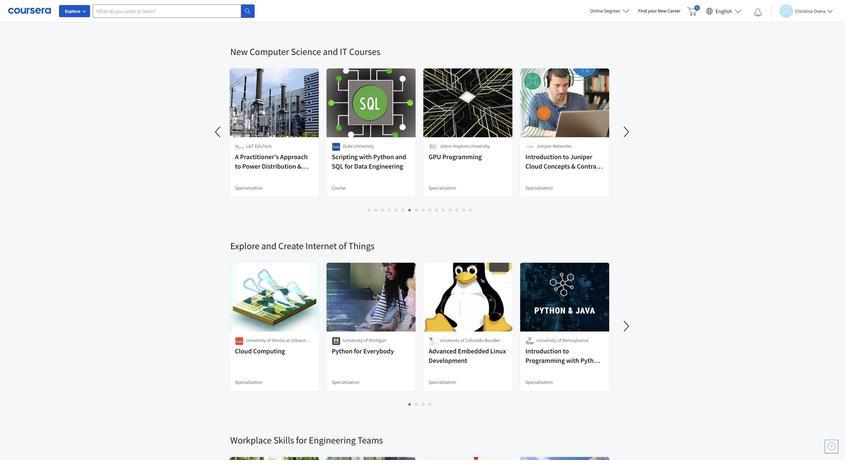 Task type: locate. For each thing, give the bounding box(es) containing it.
university for cloud computing
[[246, 337, 266, 344]]

to inside introduction to programming with python and java
[[563, 347, 569, 355]]

of up python for everybody
[[364, 337, 368, 344]]

0 horizontal spatial juniper
[[537, 143, 552, 149]]

1 inside 'explore and create internet of things carousel' element
[[409, 401, 411, 408]]

1 horizontal spatial 3 button
[[420, 401, 427, 408]]

5
[[395, 207, 398, 213]]

6 button
[[400, 206, 407, 214]]

0 horizontal spatial 4
[[388, 207, 391, 213]]

course
[[332, 185, 346, 191]]

1 vertical spatial cloud
[[235, 347, 252, 355]]

3 inside 'explore and create internet of things carousel' element
[[422, 401, 425, 408]]

0 horizontal spatial 2 button
[[373, 206, 380, 214]]

python down university of michigan image at the left bottom of page
[[332, 347, 353, 355]]

specialization for cloud computing
[[235, 379, 263, 385]]

duke
[[343, 143, 353, 149]]

programming inside new computer science and it courses carousel element
[[443, 153, 482, 161]]

0 horizontal spatial for
[[296, 434, 307, 446]]

introduction for with
[[526, 347, 562, 355]]

None search field
[[93, 4, 255, 18]]

to for python for everybody
[[563, 347, 569, 355]]

1 inside new computer science and it courses carousel element
[[368, 207, 371, 213]]

university up champaign
[[246, 337, 266, 344]]

2 & from the left
[[571, 162, 576, 170]]

introduction down university of pennsylvania image
[[526, 347, 562, 355]]

university right university of pennsylvania image
[[537, 337, 557, 344]]

everybody
[[363, 347, 394, 355]]

1 horizontal spatial 1 button
[[407, 401, 413, 408]]

0 vertical spatial new
[[658, 8, 667, 14]]

approach
[[280, 153, 308, 161]]

to down university of pennsylvania
[[563, 347, 569, 355]]

of for introduction to programming with python and java
[[558, 337, 562, 344]]

0 vertical spatial to
[[563, 153, 569, 161]]

degrees
[[604, 8, 620, 14]]

cloud up networking
[[526, 162, 542, 170]]

0 horizontal spatial 1
[[368, 207, 371, 213]]

1 vertical spatial with
[[566, 356, 579, 365]]

0 vertical spatial 1 button
[[366, 206, 373, 214]]

specialization for python for everybody
[[332, 379, 360, 385]]

specialization for introduction to juniper cloud concepts & contrail networking
[[526, 185, 553, 191]]

0 horizontal spatial 3
[[382, 207, 384, 213]]

2 vertical spatial python
[[581, 356, 601, 365]]

0 horizontal spatial 1 button
[[366, 206, 373, 214]]

0 vertical spatial 3
[[382, 207, 384, 213]]

engineering
[[369, 162, 403, 170], [309, 434, 356, 446]]

cloud down university of illinois at urbana-champaign image
[[235, 347, 252, 355]]

3 list from the top
[[230, 401, 610, 408]]

0 horizontal spatial python
[[332, 347, 353, 355]]

advanced
[[429, 347, 457, 355]]

university right hopkins at the top right of the page
[[470, 143, 490, 149]]

1 horizontal spatial 4 button
[[427, 401, 434, 408]]

1 vertical spatial 4 button
[[427, 401, 434, 408]]

2
[[375, 207, 378, 213], [415, 401, 418, 408]]

shopping cart: 1 item image
[[688, 5, 700, 16]]

4 button
[[386, 206, 393, 214], [427, 401, 434, 408]]

0 vertical spatial programming
[[443, 153, 482, 161]]

python down duke university
[[373, 153, 394, 161]]

explore inside 'popup button'
[[65, 8, 80, 14]]

0 horizontal spatial cloud
[[235, 347, 252, 355]]

1 vertical spatial new
[[230, 46, 248, 58]]

11 button
[[434, 206, 441, 214]]

and
[[323, 46, 338, 58], [395, 153, 406, 161], [261, 240, 277, 252], [526, 366, 537, 374]]

johns hopkins university image
[[429, 143, 437, 151]]

2 inside new computer science and it courses carousel element
[[375, 207, 378, 213]]

4 inside 'explore and create internet of things carousel' element
[[429, 401, 432, 408]]

gpu
[[429, 153, 441, 161]]

0 horizontal spatial &
[[297, 162, 302, 170]]

specialization for a practitioner's approach to power distribution & automation
[[235, 185, 263, 191]]

2 inside 'explore and create internet of things carousel' element
[[415, 401, 418, 408]]

0 horizontal spatial with
[[359, 153, 372, 161]]

to for scripting with python and sql for data engineering
[[563, 153, 569, 161]]

1 horizontal spatial cloud
[[526, 162, 542, 170]]

power
[[242, 162, 261, 170]]

2 horizontal spatial for
[[354, 347, 362, 355]]

help center image
[[828, 443, 836, 451]]

0 vertical spatial cloud
[[526, 162, 542, 170]]

0 vertical spatial engineering
[[369, 162, 403, 170]]

introduction inside introduction to programming with python and java
[[526, 347, 562, 355]]

2 vertical spatial list
[[230, 401, 610, 408]]

1 horizontal spatial programming
[[526, 356, 565, 365]]

coding interview preparation course by meta, image
[[230, 457, 319, 460]]

1 vertical spatial 3 button
[[420, 401, 427, 408]]

computing
[[253, 347, 285, 355]]

& down approach
[[297, 162, 302, 170]]

0 vertical spatial python
[[373, 153, 394, 161]]

0 vertical spatial list
[[230, 12, 610, 19]]

it
[[340, 46, 347, 58]]

3
[[382, 207, 384, 213], [422, 401, 425, 408]]

1 horizontal spatial 1
[[409, 401, 411, 408]]

2 for 4 button in 'explore and create internet of things carousel' element
[[415, 401, 418, 408]]

1 vertical spatial 3
[[422, 401, 425, 408]]

programming up java on the bottom of page
[[526, 356, 565, 365]]

juniper
[[537, 143, 552, 149], [570, 153, 592, 161]]

1 vertical spatial engineering
[[309, 434, 356, 446]]

programming
[[443, 153, 482, 161], [526, 356, 565, 365]]

& left contrail
[[571, 162, 576, 170]]

engineering inside scripting with python and sql for data engineering
[[369, 162, 403, 170]]

juniper up contrail
[[570, 153, 592, 161]]

3 for 4 button in 'explore and create internet of things carousel' element
[[422, 401, 425, 408]]

0 vertical spatial introduction
[[526, 153, 562, 161]]

university of illinois at urbana- champaign
[[246, 337, 307, 350]]

0 vertical spatial 4
[[388, 207, 391, 213]]

1 vertical spatial python
[[332, 347, 353, 355]]

14
[[456, 207, 461, 213]]

a practitioner's approach to power distribution & automation
[[235, 153, 308, 180]]

edutech
[[255, 143, 272, 149]]

teams
[[358, 434, 383, 446]]

of left illinois
[[267, 337, 271, 344]]

1 horizontal spatial &
[[571, 162, 576, 170]]

&
[[297, 162, 302, 170], [571, 162, 576, 170]]

courses
[[349, 46, 381, 58]]

0 horizontal spatial 4 button
[[386, 206, 393, 214]]

1 vertical spatial to
[[235, 162, 241, 170]]

0 vertical spatial 3 button
[[380, 206, 386, 214]]

1 vertical spatial introduction
[[526, 347, 562, 355]]

1 & from the left
[[297, 162, 302, 170]]

university up advanced
[[440, 337, 460, 344]]

0 vertical spatial 1
[[368, 207, 371, 213]]

1 horizontal spatial for
[[345, 162, 353, 170]]

find your new career
[[638, 8, 681, 14]]

for down scripting
[[345, 162, 353, 170]]

boulder
[[485, 337, 500, 344]]

workplace skills for engineering teams
[[230, 434, 383, 446]]

1 vertical spatial 2 button
[[413, 401, 420, 408]]

1 vertical spatial 2
[[415, 401, 418, 408]]

to inside introduction to juniper cloud concepts & contrail networking
[[563, 153, 569, 161]]

0 horizontal spatial 3 button
[[380, 206, 386, 214]]

1 vertical spatial 4
[[429, 401, 432, 408]]

for
[[345, 162, 353, 170], [354, 347, 362, 355], [296, 434, 307, 446]]

1 horizontal spatial engineering
[[369, 162, 403, 170]]

3 for top 4 button
[[382, 207, 384, 213]]

1 button
[[366, 206, 373, 214], [407, 401, 413, 408]]

to down networks
[[563, 153, 569, 161]]

0 vertical spatial 2
[[375, 207, 378, 213]]

at
[[286, 337, 290, 344]]

for down university of michigan
[[354, 347, 362, 355]]

to
[[563, 153, 569, 161], [235, 162, 241, 170], [563, 347, 569, 355]]

2 introduction from the top
[[526, 347, 562, 355]]

linux
[[490, 347, 506, 355]]

with up 'data'
[[359, 153, 372, 161]]

3 button
[[380, 206, 386, 214], [420, 401, 427, 408]]

data
[[354, 162, 367, 170]]

8
[[415, 207, 418, 213]]

2 list from the top
[[230, 206, 610, 214]]

university for introduction to programming with python and java
[[537, 337, 557, 344]]

contrail
[[577, 162, 600, 170]]

4 button inside 'explore and create internet of things carousel' element
[[427, 401, 434, 408]]

1 horizontal spatial with
[[566, 356, 579, 365]]

skills
[[274, 434, 294, 446]]

with
[[359, 153, 372, 161], [566, 356, 579, 365]]

johns hopkins university
[[440, 143, 490, 149]]

1 horizontal spatial 2 button
[[413, 401, 420, 408]]

6
[[402, 207, 405, 213]]

0 vertical spatial explore
[[65, 8, 80, 14]]

0 vertical spatial juniper
[[537, 143, 552, 149]]

0 horizontal spatial 2
[[375, 207, 378, 213]]

introduction to programming with python and java
[[526, 347, 601, 374]]

1 horizontal spatial 4
[[429, 401, 432, 408]]

0 horizontal spatial explore
[[65, 8, 80, 14]]

2 horizontal spatial python
[[581, 356, 601, 365]]

programming inside introduction to programming with python and java
[[526, 356, 565, 365]]

1 horizontal spatial 3
[[422, 401, 425, 408]]

of for advanced embedded linux development
[[461, 337, 465, 344]]

1 vertical spatial 1 button
[[407, 401, 413, 408]]

to down a
[[235, 162, 241, 170]]

coursera image
[[8, 5, 51, 16]]

4 inside new computer science and it courses carousel element
[[388, 207, 391, 213]]

9 button
[[420, 206, 427, 214]]

embedded
[[458, 347, 489, 355]]

show notifications image
[[754, 8, 762, 17]]

of for python for everybody
[[364, 337, 368, 344]]

2 button for 1 button associated with 4 button in 'explore and create internet of things carousel' element
[[413, 401, 420, 408]]

list
[[230, 12, 610, 19], [230, 206, 610, 214], [230, 401, 610, 408]]

2 button inside 'explore and create internet of things carousel' element
[[413, 401, 420, 408]]

of left pennsylvania
[[558, 337, 562, 344]]

1 vertical spatial for
[[354, 347, 362, 355]]

with down pennsylvania
[[566, 356, 579, 365]]

university for python for everybody
[[343, 337, 363, 344]]

juniper right "juniper networks" icon
[[537, 143, 552, 149]]

list inside 'explore and create internet of things carousel' element
[[230, 401, 610, 408]]

introduction down the juniper networks
[[526, 153, 562, 161]]

1 for 2 button in the 'explore and create internet of things carousel' element
[[409, 401, 411, 408]]

university of michigan image
[[332, 337, 340, 346]]

7 button
[[407, 206, 413, 214]]

0 horizontal spatial engineering
[[309, 434, 356, 446]]

1 horizontal spatial explore
[[230, 240, 260, 252]]

introduction to software product management course by university of alberta, image
[[520, 457, 610, 460]]

10 11 12 13 14 15 16
[[429, 207, 475, 213]]

1 vertical spatial juniper
[[570, 153, 592, 161]]

university
[[354, 143, 374, 149], [470, 143, 490, 149], [246, 337, 266, 344], [343, 337, 363, 344], [440, 337, 460, 344], [537, 337, 557, 344]]

specialization for introduction to programming with python and java
[[526, 379, 553, 385]]

university of michigan
[[343, 337, 386, 344]]

0 vertical spatial with
[[359, 153, 372, 161]]

1 horizontal spatial 2
[[415, 401, 418, 408]]

introduction to juniper cloud concepts & contrail networking
[[526, 153, 600, 180]]

4
[[388, 207, 391, 213], [429, 401, 432, 408]]

1 horizontal spatial juniper
[[570, 153, 592, 161]]

university up python for everybody
[[343, 337, 363, 344]]

cloud
[[526, 162, 542, 170], [235, 347, 252, 355]]

0 vertical spatial 2 button
[[373, 206, 380, 214]]

2 vertical spatial to
[[563, 347, 569, 355]]

1
[[368, 207, 371, 213], [409, 401, 411, 408]]

christina overa
[[795, 8, 826, 14]]

for right skills
[[296, 434, 307, 446]]

3 inside new computer science and it courses carousel element
[[382, 207, 384, 213]]

1 vertical spatial explore
[[230, 240, 260, 252]]

16
[[469, 207, 475, 213]]

12
[[442, 207, 448, 213]]

1 vertical spatial programming
[[526, 356, 565, 365]]

1 vertical spatial list
[[230, 206, 610, 214]]

johns
[[440, 143, 452, 149]]

champaign
[[246, 344, 269, 350]]

1 introduction from the top
[[526, 153, 562, 161]]

1 horizontal spatial python
[[373, 153, 394, 161]]

new left computer
[[230, 46, 248, 58]]

0 vertical spatial for
[[345, 162, 353, 170]]

of inside university of illinois at urbana- champaign
[[267, 337, 271, 344]]

science
[[291, 46, 321, 58]]

juniper networks image
[[526, 143, 534, 151]]

python down pennsylvania
[[581, 356, 601, 365]]

1 vertical spatial 1
[[409, 401, 411, 408]]

introduction inside introduction to juniper cloud concepts & contrail networking
[[526, 153, 562, 161]]

of left colorado
[[461, 337, 465, 344]]

new right your
[[658, 8, 667, 14]]

0 horizontal spatial programming
[[443, 153, 482, 161]]

cloud inside introduction to juniper cloud concepts & contrail networking
[[526, 162, 542, 170]]

university inside university of illinois at urbana- champaign
[[246, 337, 266, 344]]

programming down hopkins at the top right of the page
[[443, 153, 482, 161]]

1 list from the top
[[230, 12, 610, 19]]

university right duke
[[354, 143, 374, 149]]

automation
[[235, 171, 269, 180]]

13
[[449, 207, 455, 213]]

7
[[409, 207, 411, 213]]



Task type: vqa. For each thing, say whether or not it's contained in the screenshot.
"Create"
yes



Task type: describe. For each thing, give the bounding box(es) containing it.
java
[[538, 366, 551, 374]]

next slide image
[[618, 318, 635, 334]]

l&t edutech
[[246, 143, 272, 149]]

scripting
[[332, 153, 358, 161]]

for inside scripting with python and sql for data engineering
[[345, 162, 353, 170]]

your
[[648, 8, 657, 14]]

16 button
[[467, 206, 475, 214]]

cloud inside 'explore and create internet of things carousel' element
[[235, 347, 252, 355]]

l&t
[[246, 143, 254, 149]]

python inside scripting with python and sql for data engineering
[[373, 153, 394, 161]]

python for everybody
[[332, 347, 394, 355]]

overa
[[814, 8, 826, 14]]

juniper networks
[[537, 143, 572, 149]]

online
[[590, 8, 603, 14]]

duke university image
[[332, 143, 340, 151]]

15
[[463, 207, 468, 213]]

online degrees button
[[585, 3, 635, 18]]

12 button
[[440, 206, 448, 214]]

urbana-
[[291, 337, 307, 344]]

networking
[[526, 171, 559, 180]]

14 button
[[454, 206, 461, 214]]

university of pennsylvania
[[537, 337, 589, 344]]

& inside a practitioner's approach to power distribution & automation
[[297, 162, 302, 170]]

practitioner's
[[240, 153, 279, 161]]

to inside a practitioner's approach to power distribution & automation
[[235, 162, 241, 170]]

13 button
[[447, 206, 455, 214]]

advanced embedded linux development
[[429, 347, 506, 365]]

5 button
[[393, 206, 400, 214]]

sql
[[332, 162, 343, 170]]

and inside scripting with python and sql for data engineering
[[395, 153, 406, 161]]

10 button
[[427, 206, 434, 214]]

computer
[[250, 46, 289, 58]]

3 button for 4 button in 'explore and create internet of things carousel' element
[[420, 401, 427, 408]]

christina
[[795, 8, 813, 14]]

of for cloud computing
[[267, 337, 271, 344]]

engineering inside 'workplace skills for engineering teams carousel' element
[[309, 434, 356, 446]]

illinois
[[272, 337, 285, 344]]

l&t edutech image
[[235, 143, 243, 151]]

10
[[429, 207, 434, 213]]

agile project management course by google, image
[[326, 457, 416, 460]]

explore and create internet of things
[[230, 240, 375, 252]]

11
[[436, 207, 441, 213]]

and inside introduction to programming with python and java
[[526, 366, 537, 374]]

of left things
[[339, 240, 347, 252]]

new computer science and it courses carousel element
[[210, 25, 635, 220]]

online degrees
[[590, 8, 620, 14]]

explore button
[[59, 5, 90, 17]]

new computer science and it courses
[[230, 46, 381, 58]]

cloud computing
[[235, 347, 285, 355]]

next slide image
[[618, 124, 635, 140]]

career
[[668, 8, 681, 14]]

2 button for 1 button associated with top 4 button
[[373, 206, 380, 214]]

0 vertical spatial 4 button
[[386, 206, 393, 214]]

university of colorado boulder image
[[429, 337, 437, 346]]

university for advanced embedded linux development
[[440, 337, 460, 344]]

explore for explore
[[65, 8, 80, 14]]

15 button
[[461, 206, 468, 214]]

3 button for top 4 button
[[380, 206, 386, 214]]

specialization for advanced embedded linux development
[[429, 379, 456, 385]]

explore and create internet of things carousel element
[[227, 220, 845, 414]]

concepts
[[544, 162, 570, 170]]

university of colorado boulder
[[440, 337, 500, 344]]

hopkins
[[453, 143, 469, 149]]

& inside introduction to juniper cloud concepts & contrail networking
[[571, 162, 576, 170]]

specialization for gpu programming
[[429, 185, 456, 191]]

python inside introduction to programming with python and java
[[581, 356, 601, 365]]

create
[[278, 240, 304, 252]]

8 button
[[413, 206, 420, 214]]

2 vertical spatial for
[[296, 434, 307, 446]]

1 for 1 button associated with top 4 button 2 button
[[368, 207, 371, 213]]

things
[[348, 240, 375, 252]]

gpu programming
[[429, 153, 482, 161]]

michigan
[[369, 337, 386, 344]]

pennsylvania
[[562, 337, 589, 344]]

1 button for top 4 button
[[366, 206, 373, 214]]

english button
[[704, 0, 744, 22]]

a
[[235, 153, 239, 161]]

2 for top 4 button
[[375, 207, 378, 213]]

scripting with python and sql for data engineering
[[332, 153, 406, 170]]

colorado
[[466, 337, 484, 344]]

0 horizontal spatial new
[[230, 46, 248, 58]]

explore for explore and create internet of things
[[230, 240, 260, 252]]

with inside introduction to programming with python and java
[[566, 356, 579, 365]]

internet
[[306, 240, 337, 252]]

with inside scripting with python and sql for data engineering
[[359, 153, 372, 161]]

hypothesis-driven development course by university of virginia, image
[[423, 457, 513, 460]]

university of pennsylvania image
[[526, 337, 534, 346]]

duke university
[[343, 143, 374, 149]]

9
[[422, 207, 425, 213]]

juniper inside introduction to juniper cloud concepts & contrail networking
[[570, 153, 592, 161]]

introduction for cloud
[[526, 153, 562, 161]]

previous slide image
[[210, 124, 226, 140]]

1 horizontal spatial new
[[658, 8, 667, 14]]

distribution
[[262, 162, 296, 170]]

networks
[[553, 143, 572, 149]]

workplace skills for engineering teams carousel element
[[227, 414, 845, 460]]

list inside new computer science and it courses carousel element
[[230, 206, 610, 214]]

university of illinois at urbana-champaign image
[[235, 337, 243, 346]]

find
[[638, 8, 647, 14]]

1 button for 4 button in 'explore and create internet of things carousel' element
[[407, 401, 413, 408]]

for inside 'explore and create internet of things carousel' element
[[354, 347, 362, 355]]

christina overa button
[[771, 4, 833, 18]]

english
[[716, 8, 732, 14]]

What do you want to learn? text field
[[93, 4, 241, 18]]

find your new career link
[[635, 7, 684, 15]]



